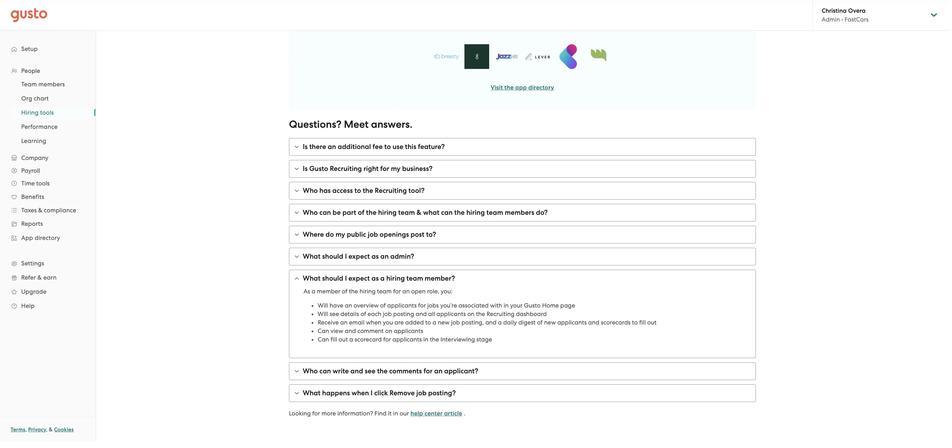 Task type: vqa. For each thing, say whether or not it's contained in the screenshot.
the bottommost members
yes



Task type: locate. For each thing, give the bounding box(es) containing it.
2 horizontal spatial in
[[504, 302, 509, 309]]

0 vertical spatial what
[[303, 252, 321, 261]]

1 should from the top
[[322, 252, 344, 261]]

, left privacy link
[[25, 427, 27, 433]]

as up what should i expect as a hiring team member?
[[372, 252, 379, 261]]

who can be part of the hiring team & what can the hiring team members do?
[[303, 208, 548, 217]]

and inside dropdown button
[[351, 367, 363, 375]]

the left interviewing
[[430, 336, 439, 343]]

where do my public job openings post to?
[[303, 230, 436, 239]]

expect down what should i expect as an admin?
[[349, 274, 370, 282]]

hiring tools link
[[13, 106, 88, 119]]

can left write
[[320, 367, 331, 375]]

team
[[21, 81, 37, 88]]

what up looking
[[303, 389, 321, 397]]

expect inside dropdown button
[[349, 274, 370, 282]]

refer & earn link
[[7, 271, 88, 284]]

as up as a member of the hiring team for an open role, you:
[[372, 274, 379, 282]]

who left has
[[303, 187, 318, 195]]

i left click
[[371, 389, 373, 397]]

0 horizontal spatial fill
[[331, 336, 337, 343]]

my left business?
[[391, 165, 401, 173]]

1 vertical spatial who
[[303, 208, 318, 217]]

org chart link
[[13, 92, 88, 105]]

0 vertical spatial directory
[[529, 84, 555, 91]]

when left click
[[352, 389, 369, 397]]

expect inside dropdown button
[[349, 252, 370, 261]]

meet
[[344, 118, 369, 131]]

1 horizontal spatial members
[[505, 208, 535, 217]]

is there an additional fee to use this feature?
[[303, 143, 445, 151]]

should for what should i expect as an admin?
[[322, 252, 344, 261]]

0 vertical spatial will
[[318, 302, 328, 309]]

app
[[516, 84, 527, 91]]

tools inside "dropdown button"
[[36, 180, 50, 187]]

0 horizontal spatial in
[[393, 410, 398, 417]]

1 vertical spatial see
[[365, 367, 376, 375]]

my inside dropdown button
[[336, 230, 345, 239]]

3 what from the top
[[303, 389, 321, 397]]

i down public
[[345, 252, 347, 261]]

members down who has access to the recruiting tool? "dropdown button"
[[505, 208, 535, 217]]

when
[[366, 319, 382, 326], [352, 389, 369, 397]]

1 vertical spatial on
[[385, 327, 393, 335]]

2 horizontal spatial recruiting
[[487, 310, 515, 318]]

2 who from the top
[[303, 208, 318, 217]]

who for who can write and see the comments for an applicant?
[[303, 367, 318, 375]]

openings
[[380, 230, 409, 239]]

expect down public
[[349, 252, 370, 261]]

1 as from the top
[[372, 252, 379, 261]]

to right access
[[355, 187, 361, 195]]

what inside what happens when i click remove job posting? dropdown button
[[303, 389, 321, 397]]

posting
[[393, 310, 414, 318]]

0 horizontal spatial directory
[[35, 234, 60, 241]]

gusto down there
[[310, 165, 328, 173]]

to?
[[426, 230, 436, 239]]

click
[[375, 389, 388, 397]]

list containing people
[[0, 64, 96, 313]]

1 vertical spatial as
[[372, 274, 379, 282]]

is inside "dropdown button"
[[303, 143, 308, 151]]

1 expect from the top
[[349, 252, 370, 261]]

1 vertical spatial members
[[505, 208, 535, 217]]

tools
[[40, 109, 54, 116], [36, 180, 50, 187]]

1 horizontal spatial in
[[424, 336, 429, 343]]

a right as
[[312, 288, 316, 295]]

an up posting?
[[435, 367, 443, 375]]

0 vertical spatial as
[[372, 252, 379, 261]]

2 , from the left
[[46, 427, 48, 433]]

1 vertical spatial when
[[352, 389, 369, 397]]

daily
[[504, 319, 517, 326]]

2 expect from the top
[[349, 274, 370, 282]]

0 horizontal spatial out
[[339, 336, 348, 343]]

help center article link
[[411, 410, 463, 417]]

gusto up dashboard
[[524, 302, 541, 309]]

can right what on the left top of the page
[[441, 208, 453, 217]]

an inside what should i expect as an admin? dropdown button
[[381, 252, 389, 261]]

terms , privacy , & cookies
[[11, 427, 74, 433]]

as inside dropdown button
[[372, 274, 379, 282]]

0 vertical spatial is
[[303, 143, 308, 151]]

on down you
[[385, 327, 393, 335]]

as inside dropdown button
[[372, 252, 379, 261]]

to right fee
[[385, 143, 391, 151]]

job right remove
[[417, 389, 427, 397]]

0 horizontal spatial ,
[[25, 427, 27, 433]]

and
[[416, 310, 427, 318], [486, 319, 497, 326], [589, 319, 600, 326], [345, 327, 356, 335], [351, 367, 363, 375]]

0 vertical spatial tools
[[40, 109, 54, 116]]

an down the "details"
[[340, 319, 348, 326]]

1 horizontal spatial directory
[[529, 84, 555, 91]]

job up interviewing
[[451, 319, 460, 326]]

email
[[349, 319, 365, 326]]

directory
[[529, 84, 555, 91], [35, 234, 60, 241]]

1 vertical spatial is
[[303, 165, 308, 173]]

see up what happens when i click remove job posting? in the left bottom of the page
[[365, 367, 376, 375]]

expect
[[349, 252, 370, 261], [349, 274, 370, 282]]

i inside dropdown button
[[345, 252, 347, 261]]

1 who from the top
[[303, 187, 318, 195]]

of up each
[[380, 302, 386, 309]]

1 is from the top
[[303, 143, 308, 151]]

all
[[429, 310, 435, 318]]

2 list from the top
[[0, 77, 96, 148]]

recruiting left tool?
[[375, 187, 407, 195]]

0 vertical spatial should
[[322, 252, 344, 261]]

the up click
[[377, 367, 388, 375]]

a up as a member of the hiring team for an open role, you:
[[381, 274, 385, 282]]

1 horizontal spatial see
[[365, 367, 376, 375]]

the
[[505, 84, 514, 91], [363, 187, 373, 195], [366, 208, 377, 217], [455, 208, 465, 217], [349, 288, 358, 295], [476, 310, 485, 318], [430, 336, 439, 343], [377, 367, 388, 375]]

added
[[406, 319, 424, 326]]

an right there
[[328, 143, 336, 151]]

for left more
[[313, 410, 320, 417]]

list
[[0, 64, 96, 313], [0, 77, 96, 148]]

posting?
[[429, 389, 456, 397]]

and right write
[[351, 367, 363, 375]]

what inside what should i expect as a hiring team member? dropdown button
[[303, 274, 321, 282]]

digest
[[519, 319, 536, 326]]

who for who can be part of the hiring team & what can the hiring team members do?
[[303, 208, 318, 217]]

0 vertical spatial who
[[303, 187, 318, 195]]

gusto navigation element
[[0, 30, 96, 324]]

help link
[[7, 299, 88, 312]]

settings link
[[7, 257, 88, 270]]

0 horizontal spatial recruiting
[[330, 165, 362, 173]]

is inside dropdown button
[[303, 165, 308, 173]]

&
[[38, 207, 42, 214], [417, 208, 422, 217], [37, 274, 42, 281], [49, 427, 53, 433]]

for left open
[[393, 288, 401, 295]]

the up overview
[[349, 288, 358, 295]]

can for who can be part of the hiring team & what can the hiring team members do?
[[320, 208, 331, 217]]

.
[[464, 410, 466, 417]]

feature?
[[418, 143, 445, 151]]

2 vertical spatial who
[[303, 367, 318, 375]]

i for a
[[345, 274, 347, 282]]

1 vertical spatial in
[[424, 336, 429, 343]]

an left "admin?"
[[381, 252, 389, 261]]

1 vertical spatial my
[[336, 230, 345, 239]]

1 vertical spatial can
[[318, 336, 329, 343]]

1 vertical spatial should
[[322, 274, 344, 282]]

0 vertical spatial see
[[330, 310, 339, 318]]

details
[[341, 310, 359, 318]]

, left cookies button
[[46, 427, 48, 433]]

answers.
[[371, 118, 413, 131]]

directory down reports link
[[35, 234, 60, 241]]

what for what should i expect as an admin?
[[303, 252, 321, 261]]

0 vertical spatial members
[[38, 81, 65, 88]]

fee
[[373, 143, 383, 151]]

what up as
[[303, 274, 321, 282]]

visit
[[491, 84, 503, 91]]

what down where
[[303, 252, 321, 261]]

2 what from the top
[[303, 274, 321, 282]]

posting,
[[462, 319, 484, 326]]

2 vertical spatial what
[[303, 389, 321, 397]]

will left "have"
[[318, 302, 328, 309]]

gusto inside the will have an overview of applicants for jobs you're associated with in your gusto home page will see details of each job posting and all applicants on the recruiting dashboard receive an email when you are added to a new job posting, and a daily digest of new applicants and scorecards to fill out can view and comment on applicants can fill out a scorecard for applicants in the interviewing stage
[[524, 302, 541, 309]]

who can write and see the comments for an applicant? button
[[290, 363, 756, 380]]

of inside dropdown button
[[358, 208, 365, 217]]

reports link
[[7, 217, 88, 230]]

member
[[317, 288, 341, 295]]

2 vertical spatial in
[[393, 410, 398, 417]]

recruiting
[[330, 165, 362, 173], [375, 187, 407, 195], [487, 310, 515, 318]]

gusto inside dropdown button
[[310, 165, 328, 173]]

taxes & compliance button
[[7, 204, 88, 217]]

1 vertical spatial i
[[345, 274, 347, 282]]

1 vertical spatial gusto
[[524, 302, 541, 309]]

when inside dropdown button
[[352, 389, 369, 397]]

,
[[25, 427, 27, 433], [46, 427, 48, 433]]

admin?
[[391, 252, 414, 261]]

team
[[399, 208, 415, 217], [487, 208, 504, 217], [407, 274, 423, 282], [377, 288, 392, 295]]

0 vertical spatial out
[[648, 319, 657, 326]]

1 horizontal spatial recruiting
[[375, 187, 407, 195]]

0 vertical spatial recruiting
[[330, 165, 362, 173]]

company
[[21, 154, 48, 161]]

page
[[561, 302, 575, 309]]

1 vertical spatial expect
[[349, 274, 370, 282]]

for inside looking for more information? find it in our help center article .
[[313, 410, 320, 417]]

new down you're
[[438, 319, 450, 326]]

fill
[[640, 319, 646, 326], [331, 336, 337, 343]]

our
[[400, 410, 409, 417]]

privacy
[[28, 427, 46, 433]]

chart
[[34, 95, 49, 102]]

for right right on the left of the page
[[381, 165, 390, 173]]

tools for time tools
[[36, 180, 50, 187]]

and down with
[[486, 319, 497, 326]]

the down associated
[[476, 310, 485, 318]]

a left scorecard
[[350, 336, 353, 343]]

integration logo image
[[465, 44, 490, 69], [556, 44, 581, 69], [495, 44, 520, 69], [587, 47, 611, 66], [526, 53, 550, 60], [434, 54, 459, 59]]

1 vertical spatial recruiting
[[375, 187, 407, 195]]

in right it
[[393, 410, 398, 417]]

looking
[[289, 410, 311, 417]]

in right with
[[504, 302, 509, 309]]

see down "have"
[[330, 310, 339, 318]]

0 vertical spatial my
[[391, 165, 401, 173]]

fastcars
[[845, 16, 869, 23]]

hiring
[[378, 208, 397, 217], [467, 208, 485, 217], [387, 274, 405, 282], [360, 288, 376, 295]]

2 as from the top
[[372, 274, 379, 282]]

gusto
[[310, 165, 328, 173], [524, 302, 541, 309]]

2 should from the top
[[322, 274, 344, 282]]

for right the comments
[[424, 367, 433, 375]]

hiring
[[21, 109, 39, 116]]

an
[[328, 143, 336, 151], [381, 252, 389, 261], [403, 288, 410, 295], [345, 302, 352, 309], [340, 319, 348, 326], [435, 367, 443, 375]]

0 vertical spatial when
[[366, 319, 382, 326]]

an inside the 'who can write and see the comments for an applicant?' dropdown button
[[435, 367, 443, 375]]

questions? meet answers.
[[289, 118, 413, 131]]

you're
[[441, 302, 457, 309]]

fill right 'scorecards'
[[640, 319, 646, 326]]

should inside dropdown button
[[322, 252, 344, 261]]

for down you
[[384, 336, 391, 343]]

as
[[304, 288, 310, 295]]

is for is there an additional fee to use this feature?
[[303, 143, 308, 151]]

see inside dropdown button
[[365, 367, 376, 375]]

1 horizontal spatial gusto
[[524, 302, 541, 309]]

team down who has access to the recruiting tool? "dropdown button"
[[487, 208, 504, 217]]

1 what from the top
[[303, 252, 321, 261]]

in
[[504, 302, 509, 309], [424, 336, 429, 343], [393, 410, 398, 417]]

job inside dropdown button
[[368, 230, 378, 239]]

who inside "dropdown button"
[[303, 187, 318, 195]]

earn
[[43, 274, 57, 281]]

0 horizontal spatial my
[[336, 230, 345, 239]]

who can be part of the hiring team & what can the hiring team members do? button
[[290, 204, 756, 221]]

1 horizontal spatial my
[[391, 165, 401, 173]]

my right do
[[336, 230, 345, 239]]

on up the "posting,"
[[468, 310, 475, 318]]

as for a
[[372, 274, 379, 282]]

applicant?
[[445, 367, 479, 375]]

who left write
[[303, 367, 318, 375]]

1 horizontal spatial out
[[648, 319, 657, 326]]

will up receive
[[318, 310, 328, 318]]

to
[[385, 143, 391, 151], [355, 187, 361, 195], [426, 319, 431, 326], [632, 319, 638, 326]]

team up open
[[407, 274, 423, 282]]

2 is from the top
[[303, 165, 308, 173]]

new down home
[[544, 319, 556, 326]]

can
[[320, 208, 331, 217], [441, 208, 453, 217], [320, 367, 331, 375]]

see
[[330, 310, 339, 318], [365, 367, 376, 375]]

2 vertical spatial recruiting
[[487, 310, 515, 318]]

1 vertical spatial will
[[318, 310, 328, 318]]

0 vertical spatial fill
[[640, 319, 646, 326]]

write
[[333, 367, 349, 375]]

members down people dropdown button
[[38, 81, 65, 88]]

tools down "payroll" 'dropdown button'
[[36, 180, 50, 187]]

should inside dropdown button
[[322, 274, 344, 282]]

directory right app
[[529, 84, 555, 91]]

the right part
[[366, 208, 377, 217]]

0 vertical spatial expect
[[349, 252, 370, 261]]

will
[[318, 302, 328, 309], [318, 310, 328, 318]]

job right public
[[368, 230, 378, 239]]

when down each
[[366, 319, 382, 326]]

for left jobs
[[418, 302, 426, 309]]

2 vertical spatial i
[[371, 389, 373, 397]]

& right taxes
[[38, 207, 42, 214]]

a left "daily" on the bottom of page
[[498, 319, 502, 326]]

1 vertical spatial fill
[[331, 336, 337, 343]]

looking for more information? find it in our help center article .
[[289, 410, 466, 417]]

1 vertical spatial directory
[[35, 234, 60, 241]]

to inside "dropdown button"
[[385, 143, 391, 151]]

job
[[368, 230, 378, 239], [383, 310, 392, 318], [451, 319, 460, 326], [417, 389, 427, 397]]

0 horizontal spatial gusto
[[310, 165, 328, 173]]

org chart
[[21, 95, 49, 102]]

0 horizontal spatial on
[[385, 327, 393, 335]]

0 horizontal spatial members
[[38, 81, 65, 88]]

i
[[345, 252, 347, 261], [345, 274, 347, 282], [371, 389, 373, 397]]

1 list from the top
[[0, 64, 96, 313]]

1 horizontal spatial ,
[[46, 427, 48, 433]]

who up where
[[303, 208, 318, 217]]

2 new from the left
[[544, 319, 556, 326]]

the down "is gusto recruiting right for my business?"
[[363, 187, 373, 195]]

taxes
[[21, 207, 37, 214]]

recruiting down with
[[487, 310, 515, 318]]

tools down org chart link
[[40, 109, 54, 116]]

of right part
[[358, 208, 365, 217]]

0 vertical spatial on
[[468, 310, 475, 318]]

0 vertical spatial i
[[345, 252, 347, 261]]

0 vertical spatial can
[[318, 327, 329, 335]]

reports
[[21, 220, 43, 227]]

what happens when i click remove job posting?
[[303, 389, 456, 397]]

recruiting up access
[[330, 165, 362, 173]]

fill down view
[[331, 336, 337, 343]]

0 horizontal spatial see
[[330, 310, 339, 318]]

right
[[364, 165, 379, 173]]

1 horizontal spatial new
[[544, 319, 556, 326]]

what should i expect as an admin? button
[[290, 248, 756, 265]]

i down what should i expect as an admin?
[[345, 274, 347, 282]]

0 vertical spatial gusto
[[310, 165, 328, 173]]

0 horizontal spatial new
[[438, 319, 450, 326]]

remove
[[390, 389, 415, 397]]

applicants
[[388, 302, 417, 309], [437, 310, 466, 318], [558, 319, 587, 326], [394, 327, 423, 335], [393, 336, 422, 343]]

what inside what should i expect as an admin? dropdown button
[[303, 252, 321, 261]]

should up member
[[322, 274, 344, 282]]

1 vertical spatial what
[[303, 274, 321, 282]]

1 vertical spatial tools
[[36, 180, 50, 187]]

in down added
[[424, 336, 429, 343]]

3 who from the top
[[303, 367, 318, 375]]

can left 'be'
[[320, 208, 331, 217]]

on
[[468, 310, 475, 318], [385, 327, 393, 335]]

team down tool?
[[399, 208, 415, 217]]

should down do
[[322, 252, 344, 261]]



Task type: describe. For each thing, give the bounding box(es) containing it.
1 horizontal spatial fill
[[640, 319, 646, 326]]

comments
[[389, 367, 422, 375]]

the right what on the left top of the page
[[455, 208, 465, 217]]

1 horizontal spatial on
[[468, 310, 475, 318]]

admin
[[822, 16, 841, 23]]

this
[[405, 143, 417, 151]]

you
[[383, 319, 393, 326]]

visit the app directory
[[491, 84, 555, 91]]

it
[[388, 410, 392, 417]]

open
[[412, 288, 426, 295]]

cookies
[[54, 427, 74, 433]]

app
[[21, 234, 33, 241]]

org
[[21, 95, 32, 102]]

a inside what should i expect as a hiring team member? dropdown button
[[381, 274, 385, 282]]

time tools
[[21, 180, 50, 187]]

app directory link
[[7, 232, 88, 244]]

see inside the will have an overview of applicants for jobs you're associated with in your gusto home page will see details of each job posting and all applicants on the recruiting dashboard receive an email when you are added to a new job posting, and a daily digest of new applicants and scorecards to fill out can view and comment on applicants can fill out a scorecard for applicants in the interviewing stage
[[330, 310, 339, 318]]

hiring tools
[[21, 109, 54, 116]]

team down what should i expect as a hiring team member?
[[377, 288, 392, 295]]

member?
[[425, 274, 455, 282]]

has
[[320, 187, 331, 195]]

do?
[[536, 208, 548, 217]]

learning link
[[13, 135, 88, 147]]

list containing team members
[[0, 77, 96, 148]]

for inside the 'is gusto recruiting right for my business?' dropdown button
[[381, 165, 390, 173]]

privacy link
[[28, 427, 46, 433]]

with
[[490, 302, 502, 309]]

upgrade link
[[7, 285, 88, 298]]

payroll
[[21, 167, 40, 174]]

cookies button
[[54, 425, 74, 434]]

•
[[842, 16, 844, 23]]

job inside dropdown button
[[417, 389, 427, 397]]

people
[[21, 67, 40, 74]]

and down email
[[345, 327, 356, 335]]

the inside "dropdown button"
[[363, 187, 373, 195]]

performance
[[21, 123, 58, 130]]

your
[[511, 302, 523, 309]]

upgrade
[[21, 288, 47, 295]]

receive
[[318, 319, 339, 326]]

hiring inside what should i expect as a hiring team member? dropdown button
[[387, 274, 405, 282]]

refer & earn
[[21, 274, 57, 281]]

who has access to the recruiting tool? button
[[290, 182, 756, 199]]

what for what should i expect as a hiring team member?
[[303, 274, 321, 282]]

2 will from the top
[[318, 310, 328, 318]]

my inside dropdown button
[[391, 165, 401, 173]]

post
[[411, 230, 425, 239]]

business?
[[402, 165, 433, 173]]

and left 'scorecards'
[[589, 319, 600, 326]]

an left open
[[403, 288, 410, 295]]

you:
[[441, 288, 453, 295]]

have
[[330, 302, 344, 309]]

of down overview
[[361, 310, 366, 318]]

tools for hiring tools
[[40, 109, 54, 116]]

members inside team members 'link'
[[38, 81, 65, 88]]

what happens when i click remove job posting? button
[[290, 385, 756, 402]]

performance link
[[13, 120, 88, 133]]

the left app
[[505, 84, 514, 91]]

job up you
[[383, 310, 392, 318]]

time
[[21, 180, 35, 187]]

public
[[347, 230, 366, 239]]

recruiting inside the will have an overview of applicants for jobs you're associated with in your gusto home page will see details of each job posting and all applicants on the recruiting dashboard receive an email when you are added to a new job posting, and a daily digest of new applicants and scorecards to fill out can view and comment on applicants can fill out a scorecard for applicants in the interviewing stage
[[487, 310, 515, 318]]

who for who has access to the recruiting tool?
[[303, 187, 318, 195]]

associated
[[459, 302, 489, 309]]

comment
[[358, 327, 384, 335]]

team members link
[[13, 78, 88, 91]]

and left all
[[416, 310, 427, 318]]

a down all
[[433, 319, 437, 326]]

expect for a
[[349, 274, 370, 282]]

home image
[[11, 8, 47, 22]]

find
[[375, 410, 387, 417]]

who can write and see the comments for an applicant?
[[303, 367, 479, 375]]

to down all
[[426, 319, 431, 326]]

1 new from the left
[[438, 319, 450, 326]]

recruiting inside "dropdown button"
[[375, 187, 407, 195]]

where do my public job openings post to? button
[[290, 226, 756, 243]]

& left what on the left top of the page
[[417, 208, 422, 217]]

0 vertical spatial in
[[504, 302, 509, 309]]

terms link
[[11, 427, 25, 433]]

of right member
[[342, 288, 348, 295]]

dashboard
[[516, 310, 547, 318]]

what for what happens when i click remove job posting?
[[303, 389, 321, 397]]

an up the "details"
[[345, 302, 352, 309]]

as for an
[[372, 252, 379, 261]]

team members
[[21, 81, 65, 88]]

time tools button
[[7, 177, 88, 190]]

jobs
[[428, 302, 439, 309]]

use
[[393, 143, 404, 151]]

1 will from the top
[[318, 302, 328, 309]]

in inside looking for more information? find it in our help center article .
[[393, 410, 398, 417]]

expect for an
[[349, 252, 370, 261]]

be
[[333, 208, 341, 217]]

1 vertical spatial out
[[339, 336, 348, 343]]

setup link
[[7, 42, 88, 55]]

stage
[[477, 336, 492, 343]]

to right 'scorecards'
[[632, 319, 638, 326]]

directory inside gusto navigation "element"
[[35, 234, 60, 241]]

tool?
[[409, 187, 425, 195]]

help
[[21, 302, 35, 309]]

learning
[[21, 137, 46, 144]]

more
[[322, 410, 336, 417]]

should for what should i expect as a hiring team member?
[[322, 274, 344, 282]]

for inside the 'who can write and see the comments for an applicant?' dropdown button
[[424, 367, 433, 375]]

is there an additional fee to use this feature? button
[[290, 138, 756, 155]]

terms
[[11, 427, 25, 433]]

overview
[[354, 302, 379, 309]]

2 can from the top
[[318, 336, 329, 343]]

& left the earn
[[37, 274, 42, 281]]

access
[[333, 187, 353, 195]]

i for an
[[345, 252, 347, 261]]

what
[[423, 208, 440, 217]]

compliance
[[44, 207, 76, 214]]

company button
[[7, 152, 88, 164]]

an inside is there an additional fee to use this feature? "dropdown button"
[[328, 143, 336, 151]]

1 , from the left
[[25, 427, 27, 433]]

when inside the will have an overview of applicants for jobs you're associated with in your gusto home page will see details of each job posting and all applicants on the recruiting dashboard receive an email when you are added to a new job posting, and a daily digest of new applicants and scorecards to fill out can view and comment on applicants can fill out a scorecard for applicants in the interviewing stage
[[366, 319, 382, 326]]

happens
[[322, 389, 350, 397]]

is for is gusto recruiting right for my business?
[[303, 165, 308, 173]]

to inside "dropdown button"
[[355, 187, 361, 195]]

app directory
[[21, 234, 60, 241]]

there
[[310, 143, 326, 151]]

as a member of the hiring team for an open role, you:
[[304, 288, 453, 295]]

where
[[303, 230, 324, 239]]

taxes & compliance
[[21, 207, 76, 214]]

recruiting inside dropdown button
[[330, 165, 362, 173]]

& left cookies button
[[49, 427, 53, 433]]

what should i expect as a hiring team member?
[[303, 274, 455, 282]]

members inside the who can be part of the hiring team & what can the hiring team members do? dropdown button
[[505, 208, 535, 217]]

scorecards
[[601, 319, 631, 326]]

who has access to the recruiting tool?
[[303, 187, 425, 195]]

overa
[[849, 7, 866, 15]]

1 can from the top
[[318, 327, 329, 335]]

of down dashboard
[[537, 319, 543, 326]]

is gusto recruiting right for my business? button
[[290, 160, 756, 177]]

christina overa admin • fastcars
[[822, 7, 869, 23]]

can for who can write and see the comments for an applicant?
[[320, 367, 331, 375]]

visit the app directory link
[[491, 84, 555, 91]]

information?
[[338, 410, 373, 417]]



